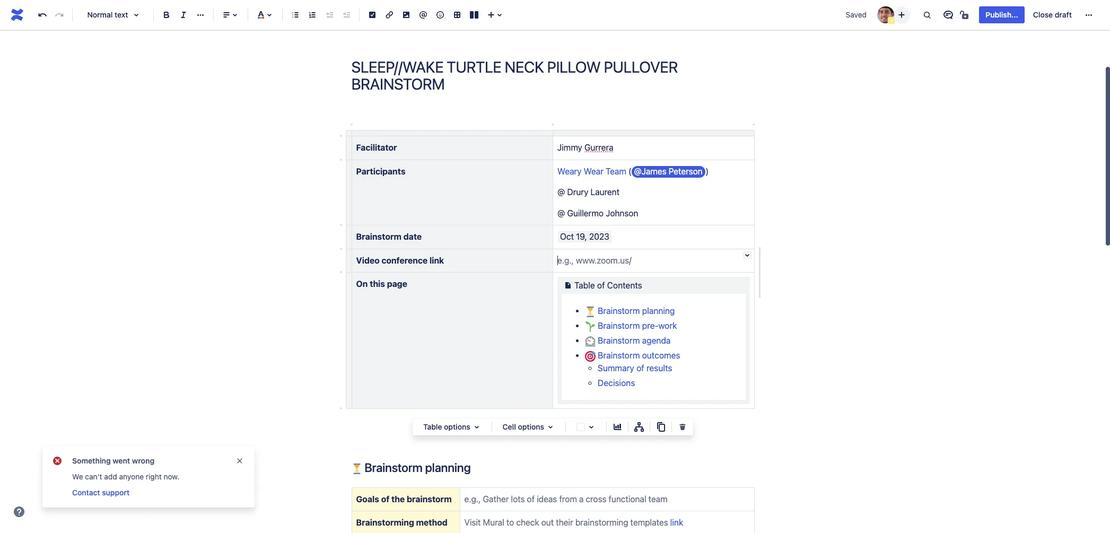 Task type: describe. For each thing, give the bounding box(es) containing it.
add image, video, or file image
[[400, 8, 413, 21]]

more image
[[1083, 8, 1095, 21]]

gurrera
[[585, 143, 614, 152]]

cell options button
[[496, 421, 561, 433]]

remove image
[[676, 421, 689, 433]]

oct
[[560, 232, 574, 241]]

method
[[416, 518, 448, 528]]

:seedling: image
[[585, 321, 596, 332]]

jimmy gurrera
[[558, 143, 614, 152]]

brainstorm date
[[356, 232, 422, 241]]

brainstorm agenda
[[596, 336, 671, 345]]

comment icon image
[[942, 8, 955, 21]]

:dart: image
[[585, 351, 596, 362]]

conference
[[382, 255, 428, 265]]

laurent
[[591, 187, 620, 197]]

on this page
[[356, 279, 407, 289]]

brainstorming method
[[356, 518, 448, 528]]

cell
[[503, 422, 516, 431]]

table for table options
[[423, 422, 442, 431]]

table options button
[[417, 421, 487, 433]]

we
[[72, 472, 83, 481]]

error image
[[51, 455, 64, 467]]

facilitator
[[356, 143, 397, 152]]

publish...
[[986, 10, 1018, 19]]

summary of results link
[[598, 363, 672, 373]]

brainstorm agenda link
[[585, 336, 671, 347]]

wrong
[[132, 456, 154, 465]]

draft
[[1055, 10, 1072, 19]]

table image
[[451, 8, 464, 21]]

@ for @ drury laurent
[[558, 187, 565, 197]]

right
[[146, 472, 162, 481]]

text
[[115, 10, 128, 19]]

indent tab image
[[340, 8, 353, 21]]

wear
[[584, 166, 604, 176]]

peterson
[[669, 166, 703, 176]]

brainstorm for brainstorm outcomes link
[[598, 351, 640, 360]]

mention image
[[417, 8, 430, 21]]

copy image
[[655, 421, 667, 433]]

find and replace image
[[921, 8, 934, 21]]

decisions
[[598, 378, 635, 388]]

now.
[[164, 472, 179, 481]]

0 horizontal spatial brainstorm planning
[[362, 460, 471, 475]]

summary of results decisions
[[598, 363, 672, 388]]

jimmy
[[558, 143, 582, 152]]

normal text
[[87, 10, 128, 19]]

emoji image
[[434, 8, 447, 21]]

Main content area, start typing to enter text. text field
[[345, 109, 762, 533]]

options for table options
[[444, 422, 470, 431]]

numbered list ⌘⇧7 image
[[306, 8, 319, 21]]

results
[[647, 363, 672, 373]]

decisions link
[[598, 378, 635, 388]]

19,
[[576, 232, 587, 241]]

dismiss image
[[236, 457, 244, 465]]

outcomes
[[642, 351, 680, 360]]

of for contents
[[597, 281, 605, 290]]

pre-
[[642, 321, 659, 330]]

more formatting image
[[194, 8, 207, 21]]

action item image
[[366, 8, 379, 21]]

the
[[391, 494, 405, 504]]

on
[[356, 279, 368, 289]]

goals of the brainstorm
[[356, 494, 452, 504]]

oct 19, 2023
[[560, 232, 609, 241]]

agenda
[[642, 336, 671, 345]]

italic ⌘i image
[[177, 8, 190, 21]]

@ guillermo johnson
[[558, 208, 638, 218]]

2023
[[589, 232, 609, 241]]

brainstorm for the brainstorm planning link
[[598, 306, 640, 316]]

of for the
[[381, 494, 390, 504]]

:seedling: image
[[585, 321, 596, 332]]

work
[[659, 321, 677, 330]]

link image
[[383, 8, 396, 21]]

support
[[102, 488, 130, 497]]

james peterson image
[[878, 6, 895, 23]]

contents
[[607, 281, 642, 290]]

brainstorm pre-work link
[[585, 321, 677, 332]]



Task type: locate. For each thing, give the bounding box(es) containing it.
undo ⌘z image
[[36, 8, 49, 21]]

@
[[558, 187, 565, 197], [558, 208, 565, 218]]

brainstorm planning up goals of the brainstorm
[[362, 460, 471, 475]]

redo ⌘⇧z image
[[53, 8, 66, 21]]

of inside summary of results decisions
[[637, 363, 644, 373]]

brainstorm up brainstorm pre-work link
[[598, 306, 640, 316]]

planning
[[642, 306, 675, 316], [425, 460, 471, 475]]

layouts image
[[468, 8, 481, 21]]

table left contents
[[575, 281, 595, 290]]

something
[[72, 456, 111, 465]]

1 vertical spatial link
[[670, 518, 683, 528]]

@ left guillermo
[[558, 208, 565, 218]]

anyone
[[119, 472, 144, 481]]

brainstorm down brainstorm pre-work link
[[598, 336, 640, 345]]

0 vertical spatial @
[[558, 187, 565, 197]]

brainstorm up the
[[365, 460, 423, 475]]

1 horizontal spatial link
[[670, 518, 683, 528]]

planning up pre-
[[642, 306, 675, 316]]

1 horizontal spatial brainstorm planning
[[596, 306, 675, 316]]

page
[[387, 279, 407, 289]]

:hourglass_flowing_sand: image
[[585, 306, 596, 317], [585, 306, 596, 317]]

1 vertical spatial @
[[558, 208, 565, 218]]

close draft
[[1033, 10, 1072, 19]]

chart image
[[611, 421, 624, 433]]

(
[[629, 166, 632, 176]]

manage connected data image
[[633, 421, 646, 433]]

table inside the main content area, start typing to enter text. text box
[[575, 281, 595, 290]]

:dart: image
[[585, 351, 596, 362]]

1 @ from the top
[[558, 187, 565, 197]]

this
[[370, 279, 385, 289]]

brainstorm planning
[[596, 306, 675, 316], [362, 460, 471, 475]]

outdent ⇧tab image
[[323, 8, 336, 21]]

went
[[113, 456, 130, 465]]

align left image
[[220, 8, 233, 21]]

table inside popup button
[[423, 422, 442, 431]]

link
[[430, 255, 444, 265], [670, 518, 683, 528]]

bold ⌘b image
[[160, 8, 173, 21]]

close draft button
[[1027, 6, 1079, 23]]

something went wrong
[[72, 456, 154, 465]]

we can't add anyone right now.
[[72, 472, 179, 481]]

weary wear team link
[[558, 166, 626, 176]]

)
[[706, 166, 709, 176]]

normal text button
[[77, 3, 149, 27]]

:timer: image
[[585, 336, 596, 347]]

2 horizontal spatial of
[[637, 363, 644, 373]]

1 vertical spatial brainstorm planning
[[362, 460, 471, 475]]

add
[[104, 472, 117, 481]]

2 vertical spatial of
[[381, 494, 390, 504]]

1 horizontal spatial planning
[[642, 306, 675, 316]]

table left expand dropdown menu image
[[423, 422, 442, 431]]

1 horizontal spatial options
[[518, 422, 544, 431]]

brainstorm planning link
[[585, 306, 675, 317]]

0 horizontal spatial of
[[381, 494, 390, 504]]

weary
[[558, 166, 582, 176]]

confluence image
[[8, 6, 25, 23], [8, 6, 25, 23]]

of
[[597, 281, 605, 290], [637, 363, 644, 373], [381, 494, 390, 504]]

0 horizontal spatial table
[[423, 422, 442, 431]]

of left contents
[[597, 281, 605, 290]]

options right cell in the left of the page
[[518, 422, 544, 431]]

brainstorming
[[356, 518, 414, 528]]

invite to edit image
[[896, 8, 908, 21]]

weary wear team ( @james peterson )
[[558, 166, 709, 176]]

brainstorm outcomes link
[[585, 351, 680, 362]]

link link
[[670, 518, 683, 528]]

@ left 'drury'
[[558, 187, 565, 197]]

team
[[606, 166, 626, 176]]

0 vertical spatial link
[[430, 255, 444, 265]]

0 horizontal spatial planning
[[425, 460, 471, 475]]

1 vertical spatial of
[[637, 363, 644, 373]]

cell options
[[503, 422, 544, 431]]

contact support link
[[71, 486, 131, 499]]

0 horizontal spatial link
[[430, 255, 444, 265]]

summary
[[598, 363, 634, 373]]

video
[[356, 255, 380, 265]]

participants
[[356, 166, 406, 176]]

close
[[1033, 10, 1053, 19]]

table of contents image
[[562, 279, 575, 292]]

table of contents
[[575, 281, 642, 290]]

options left cell in the left of the page
[[444, 422, 470, 431]]

0 horizontal spatial options
[[444, 422, 470, 431]]

editable content region
[[334, 0, 772, 533]]

0 vertical spatial brainstorm planning
[[596, 306, 675, 316]]

help image
[[13, 506, 25, 518]]

brainstorm for brainstorm agenda link
[[598, 336, 640, 345]]

guillermo
[[567, 208, 604, 218]]

contact support
[[72, 488, 130, 497]]

expand dropdown menu image
[[470, 421, 483, 433]]

0 vertical spatial table
[[575, 281, 595, 290]]

planning up brainstorm
[[425, 460, 471, 475]]

options inside dropdown button
[[518, 422, 544, 431]]

@ for @ guillermo johnson
[[558, 208, 565, 218]]

goals
[[356, 494, 379, 504]]

table
[[575, 281, 595, 290], [423, 422, 442, 431]]

brainstorm
[[356, 232, 402, 241], [598, 306, 640, 316], [598, 321, 640, 330], [598, 336, 640, 345], [598, 351, 640, 360], [365, 460, 423, 475]]

brainstorm
[[407, 494, 452, 504]]

:timer: image
[[585, 336, 596, 347]]

:hourglass_flowing_sand: image
[[351, 463, 362, 474], [351, 463, 362, 474]]

2 options from the left
[[518, 422, 544, 431]]

drury
[[567, 187, 589, 197]]

cell background image
[[585, 421, 598, 433]]

of left the
[[381, 494, 390, 504]]

1 options from the left
[[444, 422, 470, 431]]

can't
[[85, 472, 102, 481]]

1 horizontal spatial table
[[575, 281, 595, 290]]

1 vertical spatial planning
[[425, 460, 471, 475]]

brainstorm down the brainstorm planning link
[[598, 321, 640, 330]]

table options
[[423, 422, 470, 431]]

@james
[[634, 166, 667, 176]]

brainstorm planning up brainstorm pre-work
[[596, 306, 675, 316]]

video conference link
[[356, 255, 444, 265]]

normal
[[87, 10, 113, 19]]

1 horizontal spatial of
[[597, 281, 605, 290]]

date
[[404, 232, 422, 241]]

brainstorm up video
[[356, 232, 402, 241]]

johnson
[[606, 208, 638, 218]]

0 vertical spatial of
[[597, 281, 605, 290]]

options inside popup button
[[444, 422, 470, 431]]

Give this page a title text field
[[351, 58, 755, 93]]

of for results
[[637, 363, 644, 373]]

1 vertical spatial table
[[423, 422, 442, 431]]

0 vertical spatial planning
[[642, 306, 675, 316]]

expand dropdown menu image
[[544, 421, 557, 433]]

options for cell options
[[518, 422, 544, 431]]

saved
[[846, 10, 867, 19]]

options
[[444, 422, 470, 431], [518, 422, 544, 431]]

contact
[[72, 488, 100, 497]]

bullet list ⌘⇧8 image
[[289, 8, 302, 21]]

publish... button
[[980, 6, 1025, 23]]

table for table of contents
[[575, 281, 595, 290]]

brainstorm outcomes
[[596, 351, 680, 360]]

brainstorm up summary
[[598, 351, 640, 360]]

2 @ from the top
[[558, 208, 565, 218]]

no restrictions image
[[959, 8, 972, 21]]

of down brainstorm outcomes
[[637, 363, 644, 373]]

@ drury laurent
[[558, 187, 620, 197]]

brainstorm pre-work
[[596, 321, 677, 330]]

brainstorm for brainstorm pre-work link
[[598, 321, 640, 330]]



Task type: vqa. For each thing, say whether or not it's contained in the screenshot.
0 to the middle
no



